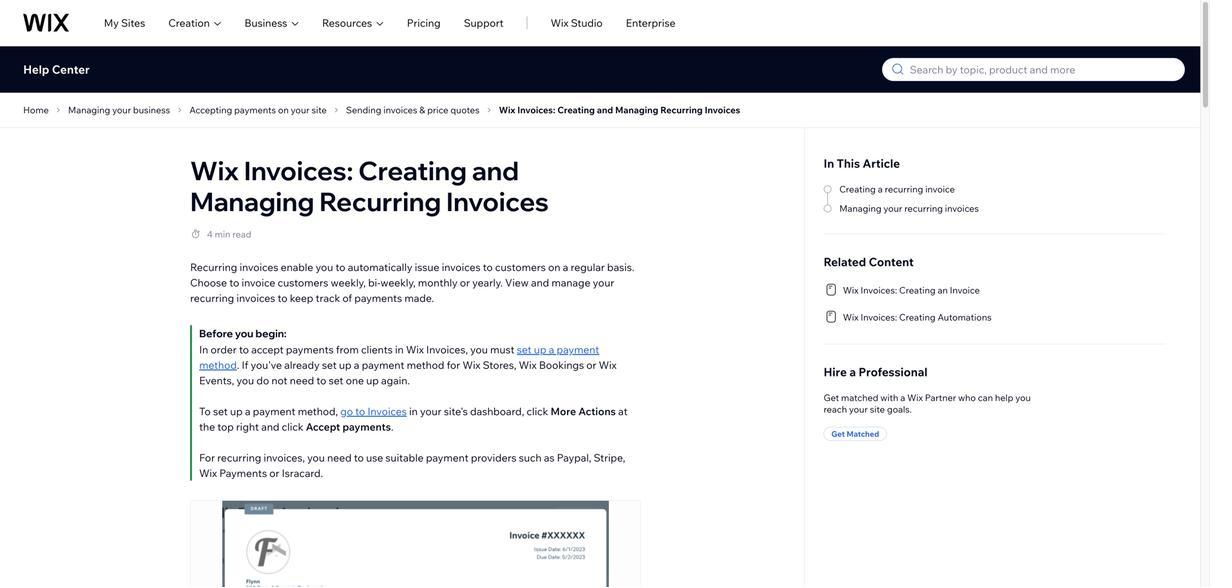 Task type: vqa. For each thing, say whether or not it's contained in the screenshot.
need to the right
yes



Task type: locate. For each thing, give the bounding box(es) containing it.
payment up "right"
[[253, 405, 296, 418]]

actions
[[579, 405, 616, 418]]

sending invoices & price quotes
[[346, 104, 480, 116]]

click down method,
[[282, 421, 303, 434]]

this
[[837, 156, 860, 171]]

invoices,
[[426, 343, 468, 356]]

0 horizontal spatial click
[[282, 421, 303, 434]]

0 horizontal spatial invoice
[[242, 276, 275, 289]]

bi-
[[368, 276, 381, 289]]

up down from on the bottom of page
[[339, 359, 352, 372]]

in for in this article
[[824, 156, 834, 171]]

min
[[215, 229, 230, 240]]

hire a professional
[[824, 365, 928, 380]]

0 vertical spatial invoices
[[705, 104, 740, 116]]

0 horizontal spatial invoices
[[368, 405, 407, 418]]

recurring inside for recurring invoices, you need to use suitable payment providers such as paypal, stripe, wix payments or isracard.
[[217, 452, 261, 465]]

your down regular
[[593, 276, 614, 289]]

1 horizontal spatial .
[[391, 421, 393, 434]]

1 horizontal spatial in
[[409, 405, 418, 418]]

get up reach
[[824, 392, 839, 404]]

1 vertical spatial on
[[548, 261, 560, 274]]

2 horizontal spatial or
[[586, 359, 596, 372]]

1 horizontal spatial or
[[460, 276, 470, 289]]

get inside get matched link
[[831, 429, 845, 439]]

order
[[211, 343, 237, 356]]

0 vertical spatial on
[[278, 104, 289, 116]]

1 horizontal spatial invoices
[[446, 185, 549, 218]]

or inside for recurring invoices, you need to use suitable payment providers such as paypal, stripe, wix payments or isracard.
[[269, 467, 279, 480]]

to inside for recurring invoices, you need to use suitable payment providers such as paypal, stripe, wix payments or isracard.
[[354, 452, 364, 465]]

1 vertical spatial invoice
[[242, 276, 275, 289]]

1 method from the left
[[199, 359, 237, 372]]

stripe,
[[594, 452, 625, 465]]

invoice right choose
[[242, 276, 275, 289]]

payment up bookings
[[557, 343, 599, 356]]

0 horizontal spatial site
[[312, 104, 327, 116]]

method down invoices,
[[407, 359, 444, 372]]

center
[[52, 62, 90, 77]]

help
[[23, 62, 49, 77]]

0 horizontal spatial weekly,
[[331, 276, 366, 289]]

home link
[[19, 102, 53, 118]]

0 horizontal spatial method
[[199, 359, 237, 372]]

2 vertical spatial recurring
[[190, 261, 237, 274]]

your inside recurring invoices enable you to automatically issue invoices to customers on a regular basis. choose to invoice customers weekly, bi-weekly, monthly or yearly. view and manage your recurring invoices to keep track of payments made.
[[593, 276, 614, 289]]

1 vertical spatial invoices
[[446, 185, 549, 218]]

to up if
[[239, 343, 249, 356]]

business button
[[245, 15, 299, 31]]

you down if
[[237, 374, 254, 387]]

1 horizontal spatial method
[[407, 359, 444, 372]]

recurring
[[660, 104, 703, 116], [319, 185, 441, 218], [190, 261, 237, 274]]

1 vertical spatial need
[[327, 452, 352, 465]]

2 horizontal spatial recurring
[[660, 104, 703, 116]]

. down to set up a payment method, go to invoices in your site's dashboard, click more actions
[[391, 421, 393, 434]]

1 vertical spatial in
[[409, 405, 418, 418]]

payment right suitable
[[426, 452, 469, 465]]

0 vertical spatial need
[[290, 374, 314, 387]]

payment down clients
[[362, 359, 404, 372]]

get for get matched
[[831, 429, 845, 439]]

your down matched
[[849, 404, 868, 415]]

1 horizontal spatial in
[[824, 156, 834, 171]]

1 horizontal spatial weekly,
[[381, 276, 416, 289]]

you up order
[[235, 327, 253, 340]]

0 vertical spatial recurring
[[660, 104, 703, 116]]

enable
[[281, 261, 313, 274]]

get down reach
[[831, 429, 845, 439]]

need down accept payments .
[[327, 452, 352, 465]]

sending
[[346, 104, 381, 116]]

or right bookings
[[586, 359, 596, 372]]

wix invoices: creating automations
[[843, 312, 992, 323]]

home
[[23, 104, 49, 116]]

you left must
[[470, 343, 488, 356]]

your inside get matched with a wix partner who can help you reach your site goals.
[[849, 404, 868, 415]]

you inside get matched with a wix partner who can help you reach your site goals.
[[1016, 392, 1031, 404]]

2 vertical spatial invoices
[[368, 405, 407, 418]]

set left one
[[329, 374, 343, 387]]

0 horizontal spatial on
[[278, 104, 289, 116]]

a right 'hire'
[[850, 365, 856, 380]]

payments down bi-
[[354, 292, 402, 305]]

2 method from the left
[[407, 359, 444, 372]]

invoice
[[925, 184, 955, 195], [242, 276, 275, 289]]

and inside wix invoices: creating and managing recurring invoices
[[472, 154, 519, 187]]

wix invoices: creating automations link
[[824, 309, 1014, 325]]

you inside recurring invoices enable you to automatically issue invoices to customers on a regular basis. choose to invoice customers weekly, bi-weekly, monthly or yearly. view and manage your recurring invoices to keep track of payments made.
[[316, 261, 333, 274]]

wix invoices: creating an invoice link
[[824, 282, 1014, 298]]

1 horizontal spatial click
[[527, 405, 548, 418]]

a down the in order to accept payments from clients in wix invoices, you must
[[354, 359, 359, 372]]

method
[[199, 359, 237, 372], [407, 359, 444, 372]]

automatically
[[348, 261, 412, 274]]

Search by topic, product and more field
[[906, 59, 1177, 81]]

automations
[[938, 312, 992, 323]]

1 horizontal spatial customers
[[495, 261, 546, 274]]

get inside get matched with a wix partner who can help you reach your site goals.
[[824, 392, 839, 404]]

need down already
[[290, 374, 314, 387]]

click left more
[[527, 405, 548, 418]]

or
[[460, 276, 470, 289], [586, 359, 596, 372], [269, 467, 279, 480]]

1 vertical spatial click
[[282, 421, 303, 434]]

weekly, up of
[[331, 276, 366, 289]]

in
[[824, 156, 834, 171], [199, 343, 208, 356]]

recurring inside recurring invoices enable you to automatically issue invoices to customers on a regular basis. choose to invoice customers weekly, bi-weekly, monthly or yearly. view and manage your recurring invoices to keep track of payments made.
[[190, 292, 234, 305]]

1 vertical spatial wix invoices: creating and managing recurring invoices
[[190, 154, 549, 218]]

weekly, down the automatically
[[381, 276, 416, 289]]

managing your business
[[68, 104, 170, 116]]

payments down go to invoices link
[[343, 421, 391, 434]]

site inside get matched with a wix partner who can help you reach your site goals.
[[870, 404, 885, 415]]

recurring inside wix invoices: creating and managing recurring invoices
[[319, 185, 441, 218]]

1 horizontal spatial need
[[327, 452, 352, 465]]

in left order
[[199, 343, 208, 356]]

paypal,
[[557, 452, 591, 465]]

or down invoices,
[[269, 467, 279, 480]]

managing inside wix invoices: creating and managing recurring invoices
[[190, 185, 314, 218]]

0 vertical spatial click
[[527, 405, 548, 418]]

set right must
[[517, 343, 532, 356]]

0 vertical spatial in
[[824, 156, 834, 171]]

0 horizontal spatial customers
[[278, 276, 328, 289]]

up up bookings
[[534, 343, 546, 356]]

your left sending at the top left of page
[[291, 104, 310, 116]]

customers
[[495, 261, 546, 274], [278, 276, 328, 289]]

customers up the keep
[[278, 276, 328, 289]]

1 horizontal spatial recurring
[[319, 185, 441, 218]]

at the top right and click
[[199, 405, 628, 434]]

on
[[278, 104, 289, 116], [548, 261, 560, 274]]

payments
[[219, 467, 267, 480]]

1 vertical spatial get
[[831, 429, 845, 439]]

support link
[[464, 15, 504, 31]]

set down from on the bottom of page
[[322, 359, 337, 372]]

a up manage
[[563, 261, 568, 274]]

view
[[505, 276, 529, 289]]

set up a payment method link
[[199, 343, 599, 372]]

in right clients
[[395, 343, 404, 356]]

on inside recurring invoices enable you to automatically issue invoices to customers on a regular basis. choose to invoice customers weekly, bi-weekly, monthly or yearly. view and manage your recurring invoices to keep track of payments made.
[[548, 261, 560, 274]]

site's
[[444, 405, 468, 418]]

or left yearly.
[[460, 276, 470, 289]]

wix inside for recurring invoices, you need to use suitable payment providers such as paypal, stripe, wix payments or isracard.
[[199, 467, 217, 480]]

one
[[346, 374, 364, 387]]

customers up view in the top of the page
[[495, 261, 546, 274]]

get matched with a wix partner who can help you reach your site goals.
[[824, 392, 1031, 415]]

creating inside wix invoices: creating and managing recurring invoices
[[358, 154, 467, 187]]

in down again.
[[409, 405, 418, 418]]

invoices,
[[264, 452, 305, 465]]

invoice up managing your recurring invoices
[[925, 184, 955, 195]]

site down with at the right
[[870, 404, 885, 415]]

site left sending at the top left of page
[[312, 104, 327, 116]]

recurring down choose
[[190, 292, 234, 305]]

0 horizontal spatial .
[[237, 359, 239, 372]]

1 horizontal spatial site
[[870, 404, 885, 415]]

0 horizontal spatial recurring
[[190, 261, 237, 274]]

creating
[[557, 104, 595, 116], [358, 154, 467, 187], [839, 184, 876, 195], [899, 285, 936, 296], [899, 312, 936, 323]]

creation button
[[168, 15, 221, 31]]

0 vertical spatial invoice
[[925, 184, 955, 195]]

set up a payment method
[[199, 343, 599, 372]]

wix studio
[[551, 16, 603, 29]]

business
[[133, 104, 170, 116]]

0 vertical spatial get
[[824, 392, 839, 404]]

related content
[[824, 255, 914, 269]]

method,
[[298, 405, 338, 418]]

1 vertical spatial or
[[586, 359, 596, 372]]

managing your recurring invoices
[[839, 203, 979, 214]]

to inside . if you've already set up a payment method for wix stores, wix bookings or wix events, you do not need to set one up again.
[[317, 374, 326, 387]]

0 vertical spatial or
[[460, 276, 470, 289]]

your
[[112, 104, 131, 116], [291, 104, 310, 116], [884, 203, 902, 214], [593, 276, 614, 289], [849, 404, 868, 415], [420, 405, 442, 418]]

clients
[[361, 343, 393, 356]]

invoices inside wix invoices: creating and managing recurring invoices
[[446, 185, 549, 218]]

to down already
[[317, 374, 326, 387]]

method inside set up a payment method
[[199, 359, 237, 372]]

for
[[447, 359, 460, 372]]

2 vertical spatial or
[[269, 467, 279, 480]]

. left if
[[237, 359, 239, 372]]

0 vertical spatial site
[[312, 104, 327, 116]]

0 horizontal spatial or
[[269, 467, 279, 480]]

1 vertical spatial site
[[870, 404, 885, 415]]

in left the this
[[824, 156, 834, 171]]

you right help
[[1016, 392, 1031, 404]]

to set up a payment method, go to invoices in your site's dashboard, click more actions
[[199, 405, 616, 418]]

at
[[618, 405, 628, 418]]

to left the use
[[354, 452, 364, 465]]

a up goals.
[[900, 392, 905, 404]]

sending invoices & price quotes link
[[342, 102, 483, 118]]

to up of
[[336, 261, 345, 274]]

need inside . if you've already set up a payment method for wix stores, wix bookings or wix events, you do not need to set one up again.
[[290, 374, 314, 387]]

method up the events,
[[199, 359, 237, 372]]

set inside set up a payment method
[[517, 343, 532, 356]]

you up isracard.
[[307, 452, 325, 465]]

0 vertical spatial customers
[[495, 261, 546, 274]]

managing your business link
[[64, 102, 174, 118]]

1 vertical spatial in
[[199, 343, 208, 356]]

studio
[[571, 16, 603, 29]]

a up bookings
[[549, 343, 554, 356]]

a down article
[[878, 184, 883, 195]]

from
[[336, 343, 359, 356]]

you right enable
[[316, 261, 333, 274]]

0 horizontal spatial in
[[199, 343, 208, 356]]

a up "right"
[[245, 405, 251, 418]]

keep
[[290, 292, 313, 305]]

0 vertical spatial .
[[237, 359, 239, 372]]

reach
[[824, 404, 847, 415]]

recurring up payments
[[217, 452, 261, 465]]

1 horizontal spatial on
[[548, 261, 560, 274]]

1 vertical spatial recurring
[[319, 185, 441, 218]]

0 horizontal spatial in
[[395, 343, 404, 356]]

with
[[881, 392, 898, 404]]

0 horizontal spatial need
[[290, 374, 314, 387]]



Task type: describe. For each thing, give the bounding box(es) containing it.
your left business
[[112, 104, 131, 116]]

suitable
[[386, 452, 424, 465]]

invoices inside 'link'
[[383, 104, 417, 116]]

up right one
[[366, 374, 379, 387]]

wix inside wix invoices: creating and managing recurring invoices
[[190, 154, 239, 187]]

or inside recurring invoices enable you to automatically issue invoices to customers on a regular basis. choose to invoice customers weekly, bi-weekly, monthly or yearly. view and manage your recurring invoices to keep track of payments made.
[[460, 276, 470, 289]]

as
[[544, 452, 555, 465]]

issue
[[415, 261, 439, 274]]

payments right accepting
[[234, 104, 276, 116]]

before you begin:
[[199, 327, 287, 340]]

creation
[[168, 16, 210, 29]]

to right go
[[355, 405, 365, 418]]

a screenshot of a recurring invoice preview. image
[[222, 501, 609, 588]]

recurring up managing your recurring invoices
[[885, 184, 923, 195]]

get for get matched with a wix partner who can help you reach your site goals.
[[824, 392, 839, 404]]

get matched link
[[824, 427, 887, 441]]

accept
[[306, 421, 340, 434]]

recurring inside recurring invoices enable you to automatically issue invoices to customers on a regular basis. choose to invoice customers weekly, bi-weekly, monthly or yearly. view and manage your recurring invoices to keep track of payments made.
[[190, 261, 237, 274]]

for recurring invoices, you need to use suitable payment providers such as paypal, stripe, wix payments or isracard.
[[199, 452, 625, 480]]

enterprise
[[626, 16, 676, 29]]

related
[[824, 255, 866, 269]]

4
[[207, 229, 213, 240]]

in this article
[[824, 156, 900, 171]]

do
[[256, 374, 269, 387]]

a inside get matched with a wix partner who can help you reach your site goals.
[[900, 392, 905, 404]]

my sites link
[[104, 15, 145, 31]]

up inside set up a payment method
[[534, 343, 546, 356]]

professional
[[859, 365, 928, 380]]

more
[[551, 405, 576, 418]]

get matched
[[831, 429, 879, 439]]

accept payments .
[[306, 421, 393, 434]]

resources
[[322, 16, 372, 29]]

payment inside . if you've already set up a payment method for wix stores, wix bookings or wix events, you do not need to set one up again.
[[362, 359, 404, 372]]

isracard.
[[282, 467, 323, 480]]

wix inside get matched with a wix partner who can help you reach your site goals.
[[907, 392, 923, 404]]

go to invoices link
[[340, 405, 407, 418]]

matched
[[847, 429, 879, 439]]

dashboard,
[[470, 405, 524, 418]]

yearly.
[[472, 276, 503, 289]]

quotes
[[450, 104, 480, 116]]

to up yearly.
[[483, 261, 493, 274]]

payment inside for recurring invoices, you need to use suitable payment providers such as paypal, stripe, wix payments or isracard.
[[426, 452, 469, 465]]

0 vertical spatial in
[[395, 343, 404, 356]]

hire
[[824, 365, 847, 380]]

up up the top
[[230, 405, 243, 418]]

help center link
[[23, 62, 90, 77]]

read
[[232, 229, 251, 240]]

business
[[245, 16, 287, 29]]

bookings
[[539, 359, 584, 372]]

payment inside set up a payment method
[[557, 343, 599, 356]]

stores,
[[483, 359, 516, 372]]

my sites
[[104, 16, 145, 29]]

accept
[[251, 343, 284, 356]]

in for in order to accept payments from clients in wix invoices, you must
[[199, 343, 208, 356]]

method inside . if you've already set up a payment method for wix stores, wix bookings or wix events, you do not need to set one up again.
[[407, 359, 444, 372]]

goals.
[[887, 404, 912, 415]]

a inside recurring invoices enable you to automatically issue invoices to customers on a regular basis. choose to invoice customers weekly, bi-weekly, monthly or yearly. view and manage your recurring invoices to keep track of payments made.
[[563, 261, 568, 274]]

&
[[419, 104, 425, 116]]

1 weekly, from the left
[[331, 276, 366, 289]]

recurring invoices enable you to automatically issue invoices to customers on a regular basis. choose to invoice customers weekly, bi-weekly, monthly or yearly. view and manage your recurring invoices to keep track of payments made.
[[190, 261, 634, 305]]

set right 'to'
[[213, 405, 228, 418]]

not
[[271, 374, 287, 387]]

payments up already
[[286, 343, 334, 356]]

can
[[978, 392, 993, 404]]

right
[[236, 421, 259, 434]]

to left the keep
[[278, 292, 288, 305]]

resources button
[[322, 15, 384, 31]]

before
[[199, 327, 233, 340]]

for
[[199, 452, 215, 465]]

monthly
[[418, 276, 458, 289]]

already
[[284, 359, 320, 372]]

1 vertical spatial customers
[[278, 276, 328, 289]]

pricing
[[407, 16, 441, 29]]

such
[[519, 452, 542, 465]]

accepting payments on your site link
[[186, 102, 331, 118]]

2 weekly, from the left
[[381, 276, 416, 289]]

support
[[464, 16, 504, 29]]

partner
[[925, 392, 956, 404]]

or inside . if you've already set up a payment method for wix stores, wix bookings or wix events, you do not need to set one up again.
[[586, 359, 596, 372]]

price
[[427, 104, 448, 116]]

to right choose
[[229, 276, 239, 289]]

you inside . if you've already set up a payment method for wix stores, wix bookings or wix events, you do not need to set one up again.
[[237, 374, 254, 387]]

my
[[104, 16, 119, 29]]

a inside set up a payment method
[[549, 343, 554, 356]]

you've
[[251, 359, 282, 372]]

click inside at the top right and click
[[282, 421, 303, 434]]

1 vertical spatial .
[[391, 421, 393, 434]]

0 vertical spatial wix invoices: creating and managing recurring invoices
[[499, 104, 740, 116]]

of
[[342, 292, 352, 305]]

your down creating a recurring invoice at the right of the page
[[884, 203, 902, 214]]

matched
[[841, 392, 878, 404]]

manage
[[552, 276, 591, 289]]

payments inside recurring invoices enable you to automatically issue invoices to customers on a regular basis. choose to invoice customers weekly, bi-weekly, monthly or yearly. view and manage your recurring invoices to keep track of payments made.
[[354, 292, 402, 305]]

recurring down creating a recurring invoice at the right of the page
[[904, 203, 943, 214]]

you inside for recurring invoices, you need to use suitable payment providers such as paypal, stripe, wix payments or isracard.
[[307, 452, 325, 465]]

again.
[[381, 374, 410, 387]]

accepting
[[189, 104, 232, 116]]

content
[[869, 255, 914, 269]]

must
[[490, 343, 515, 356]]

4 min read
[[207, 229, 251, 240]]

begin:
[[255, 327, 287, 340]]

regular
[[571, 261, 605, 274]]

track
[[316, 292, 340, 305]]

invoices: inside wix invoices: creating and managing recurring invoices
[[244, 154, 353, 187]]

go
[[340, 405, 353, 418]]

in order to accept payments from clients in wix invoices, you must
[[199, 343, 517, 356]]

the
[[199, 421, 215, 434]]

. inside . if you've already set up a payment method for wix stores, wix bookings or wix events, you do not need to set one up again.
[[237, 359, 239, 372]]

a inside . if you've already set up a payment method for wix stores, wix bookings or wix events, you do not need to set one up again.
[[354, 359, 359, 372]]

. if you've already set up a payment method for wix stores, wix bookings or wix events, you do not need to set one up again.
[[199, 359, 617, 387]]

wix studio link
[[551, 15, 603, 31]]

and inside recurring invoices enable you to automatically issue invoices to customers on a regular basis. choose to invoice customers weekly, bi-weekly, monthly or yearly. view and manage your recurring invoices to keep track of payments made.
[[531, 276, 549, 289]]

need inside for recurring invoices, you need to use suitable payment providers such as paypal, stripe, wix payments or isracard.
[[327, 452, 352, 465]]

if
[[242, 359, 248, 372]]

2 horizontal spatial invoices
[[705, 104, 740, 116]]

1 horizontal spatial invoice
[[925, 184, 955, 195]]

enterprise link
[[626, 15, 676, 31]]

and inside at the top right and click
[[261, 421, 279, 434]]

help
[[995, 392, 1013, 404]]

made.
[[404, 292, 434, 305]]

help center
[[23, 62, 90, 77]]

invoice inside recurring invoices enable you to automatically issue invoices to customers on a regular basis. choose to invoice customers weekly, bi-weekly, monthly or yearly. view and manage your recurring invoices to keep track of payments made.
[[242, 276, 275, 289]]

sites
[[121, 16, 145, 29]]

your left site's at left bottom
[[420, 405, 442, 418]]

creating a recurring invoice
[[839, 184, 955, 195]]



